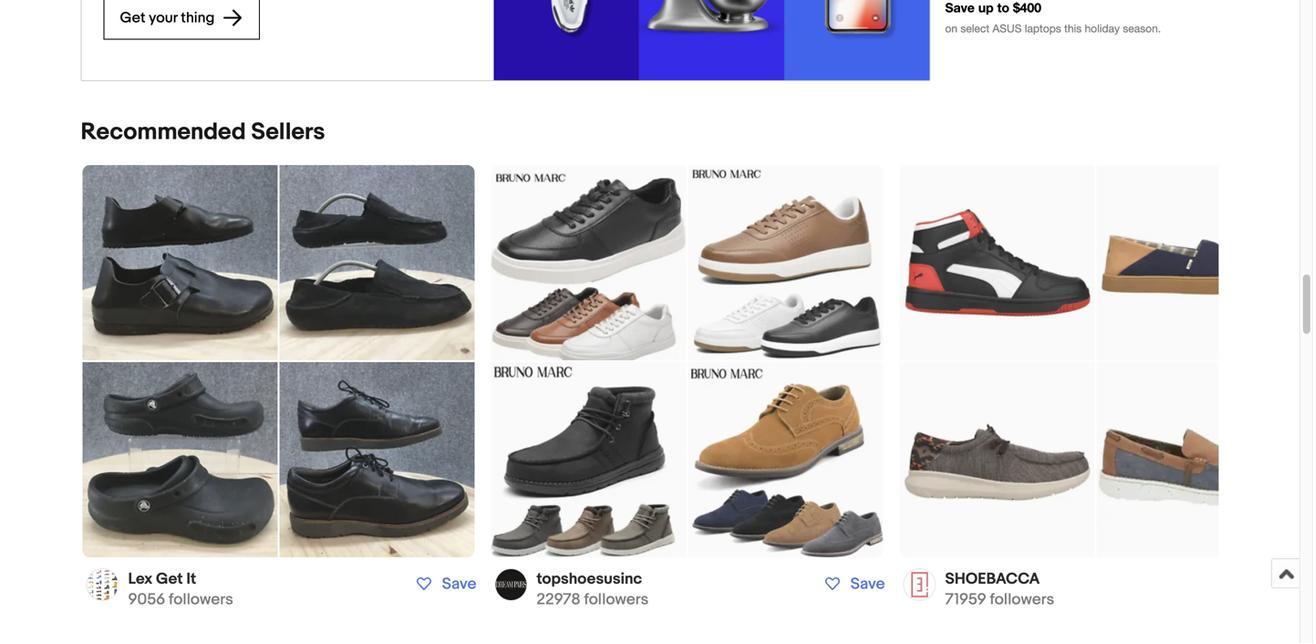 Task type: describe. For each thing, give the bounding box(es) containing it.
sellers
[[251, 118, 325, 147]]

advertisement region
[[945, 0, 1219, 81]]

your
[[149, 9, 178, 27]]

save for lex get it 9056 followers
[[442, 575, 477, 594]]

topshoesusinc
[[537, 570, 642, 589]]

recommended
[[81, 118, 246, 147]]

lex get it 9056 followers
[[128, 570, 233, 609]]

thing
[[181, 9, 215, 27]]

0 horizontal spatial get
[[120, 9, 146, 27]]

topshoesusinc 22978 followers
[[537, 570, 649, 609]]



Task type: vqa. For each thing, say whether or not it's contained in the screenshot.
SAVE button related to topshoesusinc 22978 followers
yes



Task type: locate. For each thing, give the bounding box(es) containing it.
1 horizontal spatial followers
[[584, 590, 649, 609]]

0 horizontal spatial save
[[442, 575, 477, 594]]

followers for 71959
[[990, 590, 1055, 609]]

recommended sellers
[[81, 118, 325, 147]]

1 save button from the left
[[407, 574, 482, 595]]

save for topshoesusinc 22978 followers
[[851, 575, 885, 594]]

0 horizontal spatial followers
[[169, 590, 233, 609]]

lex
[[128, 570, 152, 589]]

2 followers from the left
[[584, 590, 649, 609]]

1 save from the left
[[442, 575, 477, 594]]

2 horizontal spatial followers
[[990, 590, 1055, 609]]

shoebacca 71959 followers
[[945, 570, 1055, 609]]

1 vertical spatial get
[[156, 570, 183, 589]]

9056
[[128, 590, 165, 609]]

followers down it
[[169, 590, 233, 609]]

followers inside topshoesusinc 22978 followers
[[584, 590, 649, 609]]

save button for lex get it 9056 followers
[[407, 574, 482, 595]]

0 horizontal spatial save button
[[407, 574, 482, 595]]

followers inside lex get it 9056 followers
[[169, 590, 233, 609]]

get inside lex get it 9056 followers
[[156, 570, 183, 589]]

71959
[[945, 590, 987, 609]]

22978
[[537, 590, 581, 609]]

save button for topshoesusinc 22978 followers
[[815, 574, 891, 595]]

followers for 22978
[[584, 590, 649, 609]]

1 followers from the left
[[169, 590, 233, 609]]

it
[[186, 570, 196, 589]]

followers down topshoesusinc
[[584, 590, 649, 609]]

2 save button from the left
[[815, 574, 891, 595]]

1 horizontal spatial save button
[[815, 574, 891, 595]]

0 vertical spatial get
[[120, 9, 146, 27]]

get left it
[[156, 570, 183, 589]]

1 horizontal spatial save
[[851, 575, 885, 594]]

followers down shoebacca
[[990, 590, 1055, 609]]

get your thing
[[120, 9, 218, 27]]

followers
[[169, 590, 233, 609], [584, 590, 649, 609], [990, 590, 1055, 609]]

get
[[120, 9, 146, 27], [156, 570, 183, 589]]

save button
[[407, 574, 482, 595], [815, 574, 891, 595]]

1 horizontal spatial get
[[156, 570, 183, 589]]

save
[[442, 575, 477, 594], [851, 575, 885, 594]]

2 save from the left
[[851, 575, 885, 594]]

3 followers from the left
[[990, 590, 1055, 609]]

get left your
[[120, 9, 146, 27]]

followers inside 'shoebacca 71959 followers'
[[990, 590, 1055, 609]]

shoebacca
[[945, 570, 1040, 589]]

get your thing link
[[81, 0, 931, 81]]



